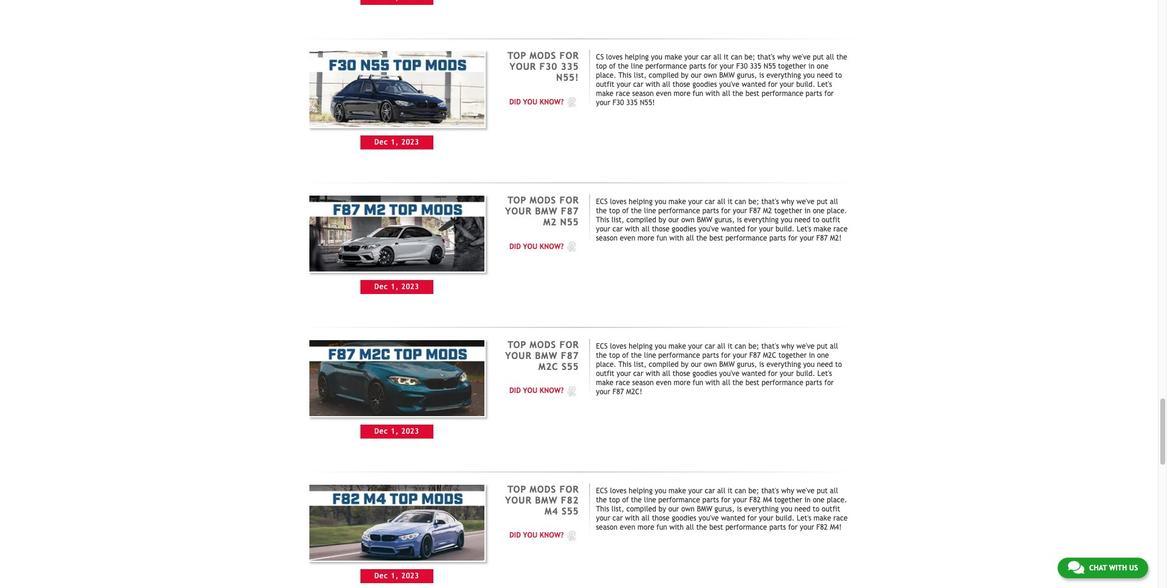 Task type: locate. For each thing, give the bounding box(es) containing it.
of for top mods for your bmw f87 m2c s55
[[623, 352, 629, 360]]

1 1, from the top
[[391, 138, 399, 147]]

gurus, inside ecs loves helping you make your car all it can be; that's why we've put all the top of the line performance parts for your f87 m2c together in one place. this list, compiled by our own bmw gurus, is everything you need to outfit your car with all those goodies you've wanted for your build. let's make race season even more fun with all the best performance parts for your f87 m2c!
[[737, 361, 758, 369]]

top
[[596, 62, 607, 71], [609, 207, 620, 215], [609, 352, 620, 360], [609, 496, 620, 505]]

place. for top mods for your bmw f82 m4 s55
[[827, 496, 848, 505]]

0 horizontal spatial m4
[[545, 506, 559, 517]]

6 image down top mods for your bmw f87 m2 n55 at the top left of the page
[[564, 241, 579, 253]]

that's inside ecs loves helping you make your car all it can be; that's why we've put all the top of the line performance parts for your f87 m2 together in one place. this list, compiled by our own bmw gurus, is everything you need to outfit your car with all those goodies you've wanted for your build. let's make race season even more fun with all the best performance parts for your f87 m2!
[[762, 198, 780, 206]]

of inside ecs loves helping you make your car all it can be; that's why we've put all the top of the line performance parts for your f87 m2c together in one place. this list, compiled by our own bmw gurus, is everything you need to outfit your car with all those goodies you've wanted for your build. let's make race season even more fun with all the best performance parts for your f87 m2c!
[[623, 352, 629, 360]]

1 ecs from the top
[[596, 198, 608, 206]]

outfit inside ecs loves helping you make your car all it can be; that's why we've put all the top of the line performance parts for your f82 m4 together in one place. this list, compiled by our own bmw gurus, is everything you need to outfit your car with all those goodies you've wanted for your build. let's make race season even more fun with all the best performance parts for your f82 m4!
[[822, 505, 841, 514]]

dec for top mods for your bmw f87 m2 n55
[[375, 283, 388, 291]]

we've inside ecs loves helping you make your car all it can be; that's why we've put all the top of the line performance parts for your f87 m2c together in one place. this list, compiled by our own bmw gurus, is everything you need to outfit your car with all those goodies you've wanted for your build. let's make race season even more fun with all the best performance parts for your f87 m2c!
[[797, 343, 815, 351]]

goodies inside ecs loves helping you make your car all it can be; that's why we've put all the top of the line performance parts for your f82 m4 together in one place. this list, compiled by our own bmw gurus, is everything you need to outfit your car with all those goodies you've wanted for your build. let's make race season even more fun with all the best performance parts for your f82 m4!
[[672, 515, 697, 523]]

top mods for your bmw f87 m2c s55 image
[[308, 339, 486, 418]]

best inside ecs loves helping you make your car all it can be; that's why we've put all the top of the line performance parts for your f87 m2 together in one place. this list, compiled by our own bmw gurus, is everything you need to outfit your car with all those goodies you've wanted for your build. let's make race season even more fun with all the best performance parts for your f87 m2!
[[710, 234, 724, 243]]

1 horizontal spatial m2c
[[763, 352, 777, 360]]

dec 1, 2023 down the top mods for your bmw f87 m2c s55 image
[[375, 427, 420, 436]]

top inside top mods for your bmw f87 m2 n55
[[508, 195, 527, 206]]

loves inside ecs loves helping you make your car all it can be; that's why we've put all the top of the line performance parts for your f82 m4 together in one place. this list, compiled by our own bmw gurus, is everything you need to outfit your car with all those goodies you've wanted for your build. let's make race season even more fun with all the best performance parts for your f82 m4!
[[610, 487, 627, 496]]

you've for top mods for your bmw f87 m2c s55
[[720, 370, 740, 378]]

chat
[[1090, 564, 1108, 573]]

6 image down top mods for your f30 335 n55!
[[564, 96, 579, 108]]

m2c inside top mods for your bmw f87 m2c s55
[[539, 361, 559, 372]]

helping inside cs loves helping you make your car all it can be; that's why we've put all the top of the line performance parts for your f30 335 n55 together in one place. this list, compiled by our own bmw gurus, is everything you need to outfit your car with all those goodies you've wanted for your build. let's make race season even more fun with all the best performance parts for your f30 335 n55!
[[625, 53, 649, 62]]

those for top mods for your bmw f87 m2c s55
[[673, 370, 691, 378]]

this for top mods for your bmw f87 m2c s55
[[619, 361, 632, 369]]

0 horizontal spatial f82
[[561, 495, 579, 506]]

make
[[665, 53, 683, 62], [596, 90, 614, 98], [669, 198, 687, 206], [814, 225, 832, 234], [669, 343, 687, 351], [596, 379, 614, 388], [669, 487, 687, 496], [814, 515, 832, 523]]

this inside ecs loves helping you make your car all it can be; that's why we've put all the top of the line performance parts for your f82 m4 together in one place. this list, compiled by our own bmw gurus, is everything you need to outfit your car with all those goodies you've wanted for your build. let's make race season even more fun with all the best performance parts for your f82 m4!
[[596, 505, 610, 514]]

by inside cs loves helping you make your car all it can be; that's why we've put all the top of the line performance parts for your f30 335 n55 together in one place. this list, compiled by our own bmw gurus, is everything you need to outfit your car with all those goodies you've wanted for your build. let's make race season even more fun with all the best performance parts for your f30 335 n55!
[[681, 71, 689, 80]]

1 vertical spatial n55
[[560, 217, 579, 228]]

m2c
[[763, 352, 777, 360], [539, 361, 559, 372]]

to inside ecs loves helping you make your car all it can be; that's why we've put all the top of the line performance parts for your f82 m4 together in one place. this list, compiled by our own bmw gurus, is everything you need to outfit your car with all those goodies you've wanted for your build. let's make race season even more fun with all the best performance parts for your f82 m4!
[[813, 505, 820, 514]]

mods for m2
[[530, 195, 557, 206]]

build. inside ecs loves helping you make your car all it can be; that's why we've put all the top of the line performance parts for your f87 m2 together in one place. this list, compiled by our own bmw gurus, is everything you need to outfit your car with all those goodies you've wanted for your build. let's make race season even more fun with all the best performance parts for your f87 m2!
[[776, 225, 795, 234]]

top mods for your f30 335 n55! image
[[308, 50, 486, 128]]

2 dec 1, 2023 from the top
[[375, 283, 420, 291]]

know? down top mods for your bmw f82 m4 s55
[[540, 532, 564, 540]]

ecs right the top mods for your bmw f87 m2c s55 link
[[596, 343, 608, 351]]

3 1, from the top
[[391, 427, 399, 436]]

line inside cs loves helping you make your car all it can be; that's why we've put all the top of the line performance parts for your f30 335 n55 together in one place. this list, compiled by our own bmw gurus, is everything you need to outfit your car with all those goodies you've wanted for your build. let's make race season even more fun with all the best performance parts for your f30 335 n55!
[[631, 62, 644, 71]]

you down top mods for your bmw f82 m4 s55
[[523, 532, 538, 540]]

dec 1, 2023 for top mods for your bmw f82 m4 s55
[[375, 572, 420, 581]]

3 you from the top
[[523, 387, 538, 396]]

4 know? from the top
[[540, 532, 564, 540]]

together for top mods for your bmw f87 m2 n55
[[775, 207, 803, 215]]

fun for top mods for your bmw f82 m4 s55
[[657, 524, 668, 532]]

can inside ecs loves helping you make your car all it can be; that's why we've put all the top of the line performance parts for your f87 m2 together in one place. this list, compiled by our own bmw gurus, is everything you need to outfit your car with all those goodies you've wanted for your build. let's make race season even more fun with all the best performance parts for your f87 m2!
[[735, 198, 747, 206]]

4 dec from the top
[[375, 572, 388, 581]]

one inside cs loves helping you make your car all it can be; that's why we've put all the top of the line performance parts for your f30 335 n55 together in one place. this list, compiled by our own bmw gurus, is everything you need to outfit your car with all those goodies you've wanted for your build. let's make race season even more fun with all the best performance parts for your f30 335 n55!
[[817, 62, 829, 71]]

did down top mods for your bmw f82 m4 s55
[[510, 532, 521, 540]]

to for top mods for your bmw f82 m4 s55
[[813, 505, 820, 514]]

top mods for your bmw f82 m4 s55 link
[[505, 484, 579, 517]]

4 did from the top
[[510, 532, 521, 540]]

4 you from the top
[[523, 532, 538, 540]]

by inside ecs loves helping you make your car all it can be; that's why we've put all the top of the line performance parts for your f87 m2 together in one place. this list, compiled by our own bmw gurus, is everything you need to outfit your car with all those goodies you've wanted for your build. let's make race season even more fun with all the best performance parts for your f87 m2!
[[659, 216, 667, 225]]

cs loves helping you make your car all it can be; that's why we've put all the top of the line performance parts for your f30 335 n55 together in one place. this list, compiled by our own bmw gurus, is everything you need to outfit your car with all those goodies you've wanted for your build. let's make race season even more fun with all the best performance parts for your f30 335 n55!
[[596, 53, 848, 107]]

dec down top mods for your f30 335 n55! image
[[375, 138, 388, 147]]

to
[[836, 71, 842, 80], [813, 216, 820, 225], [836, 361, 842, 369], [813, 505, 820, 514]]

everything
[[767, 71, 802, 80], [745, 216, 779, 225], [767, 361, 802, 369], [745, 505, 779, 514]]

1 mods from the top
[[530, 50, 557, 61]]

you for n55!
[[523, 98, 538, 106]]

fun inside ecs loves helping you make your car all it can be; that's why we've put all the top of the line performance parts for your f82 m4 together in one place. this list, compiled by our own bmw gurus, is everything you need to outfit your car with all those goodies you've wanted for your build. let's make race season even more fun with all the best performance parts for your f82 m4!
[[657, 524, 668, 532]]

f30
[[540, 61, 558, 72], [737, 62, 748, 71], [613, 99, 624, 107]]

ecs right top mods for your bmw f87 m2 n55 at the top left of the page
[[596, 198, 608, 206]]

3 know? from the top
[[540, 387, 564, 396]]

our inside ecs loves helping you make your car all it can be; that's why we've put all the top of the line performance parts for your f87 m2 together in one place. this list, compiled by our own bmw gurus, is everything you need to outfit your car with all those goodies you've wanted for your build. let's make race season even more fun with all the best performance parts for your f87 m2!
[[669, 216, 680, 225]]

let's inside ecs loves helping you make your car all it can be; that's why we've put all the top of the line performance parts for your f87 m2 together in one place. this list, compiled by our own bmw gurus, is everything you need to outfit your car with all those goodies you've wanted for your build. let's make race season even more fun with all the best performance parts for your f87 m2!
[[797, 225, 812, 234]]

be; inside cs loves helping you make your car all it can be; that's why we've put all the top of the line performance parts for your f30 335 n55 together in one place. this list, compiled by our own bmw gurus, is everything you need to outfit your car with all those goodies you've wanted for your build. let's make race season even more fun with all the best performance parts for your f30 335 n55!
[[745, 53, 756, 62]]

more for top mods for your bmw f87 m2 n55
[[638, 234, 655, 243]]

f87
[[561, 206, 579, 217], [750, 207, 761, 215], [817, 234, 828, 243], [561, 350, 579, 361], [750, 352, 761, 360], [613, 388, 624, 397]]

1,
[[391, 138, 399, 147], [391, 283, 399, 291], [391, 427, 399, 436], [391, 572, 399, 581]]

1 know? from the top
[[540, 98, 564, 106]]

our for top mods for your bmw f82 m4 s55
[[669, 505, 680, 514]]

more inside ecs loves helping you make your car all it can be; that's why we've put all the top of the line performance parts for your f87 m2c together in one place. this list, compiled by our own bmw gurus, is everything you need to outfit your car with all those goodies you've wanted for your build. let's make race season even more fun with all the best performance parts for your f87 m2c!
[[674, 379, 691, 388]]

it for top mods for your bmw f87 m2c s55
[[728, 343, 733, 351]]

everything for top mods for your bmw f87 m2c s55
[[767, 361, 802, 369]]

4 dec 1, 2023 link from the top
[[308, 484, 486, 584]]

that's inside ecs loves helping you make your car all it can be; that's why we've put all the top of the line performance parts for your f82 m4 together in one place. this list, compiled by our own bmw gurus, is everything you need to outfit your car with all those goodies you've wanted for your build. let's make race season even more fun with all the best performance parts for your f82 m4!
[[762, 487, 780, 496]]

one for top mods for your bmw f87 m2c s55
[[818, 352, 830, 360]]

be; inside ecs loves helping you make your car all it can be; that's why we've put all the top of the line performance parts for your f87 m2c together in one place. this list, compiled by our own bmw gurus, is everything you need to outfit your car with all those goodies you've wanted for your build. let's make race season even more fun with all the best performance parts for your f87 m2c!
[[749, 343, 760, 351]]

loves
[[606, 53, 623, 62], [610, 198, 627, 206], [610, 343, 627, 351], [610, 487, 627, 496]]

know? for m2c
[[540, 387, 564, 396]]

in inside ecs loves helping you make your car all it can be; that's why we've put all the top of the line performance parts for your f87 m2c together in one place. this list, compiled by our own bmw gurus, is everything you need to outfit your car with all those goodies you've wanted for your build. let's make race season even more fun with all the best performance parts for your f87 m2c!
[[809, 352, 815, 360]]

it for top mods for your f30 335 n55!
[[724, 53, 729, 62]]

s55 inside top mods for your bmw f82 m4 s55
[[562, 506, 579, 517]]

1, for top mods for your bmw f87 m2 n55
[[391, 283, 399, 291]]

this
[[619, 71, 632, 80], [596, 216, 610, 225], [619, 361, 632, 369], [596, 505, 610, 514]]

0 vertical spatial m2
[[763, 207, 772, 215]]

0 horizontal spatial 335
[[561, 61, 579, 72]]

you
[[651, 53, 663, 62], [804, 71, 815, 80], [655, 198, 667, 206], [781, 216, 793, 225], [655, 343, 667, 351], [804, 361, 815, 369], [655, 487, 667, 496], [781, 505, 793, 514]]

did you know? down the top mods for your bmw f87 m2c s55 link
[[510, 387, 564, 396]]

loves for top mods for your bmw f82 m4 s55
[[610, 487, 627, 496]]

put for top mods for your f30 335 n55!
[[813, 53, 824, 62]]

did down top mods for your bmw f87 m2 n55 at the top left of the page
[[510, 242, 521, 251]]

best
[[746, 90, 760, 98], [710, 234, 724, 243], [746, 379, 760, 388], [710, 524, 724, 532]]

even
[[656, 90, 672, 98], [620, 234, 636, 243], [656, 379, 672, 388], [620, 524, 636, 532]]

chat with us link
[[1058, 558, 1149, 579]]

why inside ecs loves helping you make your car all it can be; that's why we've put all the top of the line performance parts for your f82 m4 together in one place. this list, compiled by our own bmw gurus, is everything you need to outfit your car with all those goodies you've wanted for your build. let's make race season even more fun with all the best performance parts for your f82 m4!
[[782, 487, 795, 496]]

is inside ecs loves helping you make your car all it can be; that's why we've put all the top of the line performance parts for your f87 m2c together in one place. this list, compiled by our own bmw gurus, is everything you need to outfit your car with all those goodies you've wanted for your build. let's make race season even more fun with all the best performance parts for your f87 m2c!
[[760, 361, 765, 369]]

dec 1, 2023 link for top mods for your bmw f82 m4 s55
[[308, 484, 486, 584]]

the
[[837, 53, 848, 62], [618, 62, 629, 71], [733, 90, 744, 98], [596, 207, 607, 215], [631, 207, 642, 215], [697, 234, 708, 243], [596, 352, 607, 360], [631, 352, 642, 360], [733, 379, 744, 388], [596, 496, 607, 505], [631, 496, 642, 505], [697, 524, 708, 532]]

helping
[[625, 53, 649, 62], [629, 198, 653, 206], [629, 343, 653, 351], [629, 487, 653, 496]]

line
[[631, 62, 644, 71], [644, 207, 657, 215], [644, 352, 657, 360], [644, 496, 657, 505]]

is for top mods for your bmw f82 m4 s55
[[737, 505, 742, 514]]

3 dec 1, 2023 from the top
[[375, 427, 420, 436]]

outfit for top mods for your bmw f87 m2c s55
[[596, 370, 615, 378]]

1 vertical spatial s55
[[562, 506, 579, 517]]

that's inside ecs loves helping you make your car all it can be; that's why we've put all the top of the line performance parts for your f87 m2c together in one place. this list, compiled by our own bmw gurus, is everything you need to outfit your car with all those goodies you've wanted for your build. let's make race season even more fun with all the best performance parts for your f87 m2c!
[[762, 343, 780, 351]]

2023 for top mods for your f30 335 n55!
[[402, 138, 420, 147]]

by
[[681, 71, 689, 80], [659, 216, 667, 225], [681, 361, 689, 369], [659, 505, 667, 514]]

did you know? down top mods for your f30 335 n55! link
[[510, 98, 564, 106]]

of for top mods for your f30 335 n55!
[[609, 62, 616, 71]]

know? down the top mods for your bmw f87 m2c s55 link
[[540, 387, 564, 396]]

outfit inside ecs loves helping you make your car all it can be; that's why we've put all the top of the line performance parts for your f87 m2c together in one place. this list, compiled by our own bmw gurus, is everything you need to outfit your car with all those goodies you've wanted for your build. let's make race season even more fun with all the best performance parts for your f87 m2c!
[[596, 370, 615, 378]]

we've for top mods for your bmw f82 m4 s55
[[797, 487, 815, 496]]

it inside ecs loves helping you make your car all it can be; that's why we've put all the top of the line performance parts for your f87 m2 together in one place. this list, compiled by our own bmw gurus, is everything you need to outfit your car with all those goodies you've wanted for your build. let's make race season even more fun with all the best performance parts for your f87 m2!
[[728, 198, 733, 206]]

why for top mods for your bmw f87 m2 n55
[[782, 198, 795, 206]]

6 image
[[564, 386, 579, 398], [564, 530, 579, 542]]

4 1, from the top
[[391, 572, 399, 581]]

3 did from the top
[[510, 387, 521, 396]]

wanted
[[742, 81, 766, 89], [721, 225, 746, 234], [742, 370, 766, 378], [721, 515, 746, 523]]

know?
[[540, 98, 564, 106], [540, 242, 564, 251], [540, 387, 564, 396], [540, 532, 564, 540]]

list, inside ecs loves helping you make your car all it can be; that's why we've put all the top of the line performance parts for your f87 m2 together in one place. this list, compiled by our own bmw gurus, is everything you need to outfit your car with all those goodies you've wanted for your build. let's make race season even more fun with all the best performance parts for your f87 m2!
[[612, 216, 625, 225]]

build. inside ecs loves helping you make your car all it can be; that's why we've put all the top of the line performance parts for your f82 m4 together in one place. this list, compiled by our own bmw gurus, is everything you need to outfit your car with all those goodies you've wanted for your build. let's make race season even more fun with all the best performance parts for your f82 m4!
[[776, 515, 795, 523]]

3 dec 1, 2023 link from the top
[[308, 339, 486, 439]]

build. for top mods for your bmw f82 m4 s55
[[776, 515, 795, 523]]

dec 1, 2023 down top mods for your bmw f87 m2 n55 image
[[375, 283, 420, 291]]

wanted for top mods for your bmw f87 m2c s55
[[742, 370, 766, 378]]

0 vertical spatial n55!
[[557, 72, 579, 83]]

line for top mods for your bmw f87 m2c s55
[[644, 352, 657, 360]]

list, for top mods for your bmw f87 m2 n55
[[612, 216, 625, 225]]

top
[[508, 50, 527, 61], [508, 195, 527, 206], [508, 339, 527, 350], [508, 484, 527, 495]]

our inside ecs loves helping you make your car all it can be; that's why we've put all the top of the line performance parts for your f82 m4 together in one place. this list, compiled by our own bmw gurus, is everything you need to outfit your car with all those goodies you've wanted for your build. let's make race season even more fun with all the best performance parts for your f82 m4!
[[669, 505, 680, 514]]

need for top mods for your bmw f87 m2 n55
[[795, 216, 811, 225]]

4 2023 from the top
[[402, 572, 420, 581]]

we've for top mods for your bmw f87 m2 n55
[[797, 198, 815, 206]]

you
[[523, 98, 538, 106], [523, 242, 538, 251], [523, 387, 538, 396], [523, 532, 538, 540]]

1 did you know? from the top
[[510, 98, 564, 106]]

1, down top mods for your bmw f82 m4 s55 image
[[391, 572, 399, 581]]

0 vertical spatial ecs
[[596, 198, 608, 206]]

one inside ecs loves helping you make your car all it can be; that's why we've put all the top of the line performance parts for your f82 m4 together in one place. this list, compiled by our own bmw gurus, is everything you need to outfit your car with all those goodies you've wanted for your build. let's make race season even more fun with all the best performance parts for your f82 m4!
[[813, 496, 825, 505]]

top inside top mods for your bmw f87 m2c s55
[[508, 339, 527, 350]]

it for top mods for your bmw f82 m4 s55
[[728, 487, 733, 496]]

this for top mods for your bmw f87 m2 n55
[[596, 216, 610, 225]]

f82
[[561, 495, 579, 506], [750, 496, 761, 505], [817, 524, 828, 532]]

1, down top mods for your f30 335 n55! image
[[391, 138, 399, 147]]

place. for top mods for your bmw f87 m2c s55
[[596, 361, 617, 369]]

m4
[[763, 496, 772, 505], [545, 506, 559, 517]]

season inside ecs loves helping you make your car all it can be; that's why we've put all the top of the line performance parts for your f87 m2 together in one place. this list, compiled by our own bmw gurus, is everything you need to outfit your car with all those goodies you've wanted for your build. let's make race season even more fun with all the best performance parts for your f87 m2!
[[596, 234, 618, 243]]

let's
[[818, 81, 833, 89], [797, 225, 812, 234], [818, 370, 833, 378], [797, 515, 812, 523]]

one
[[817, 62, 829, 71], [813, 207, 825, 215], [818, 352, 830, 360], [813, 496, 825, 505]]

dec 1, 2023
[[375, 138, 420, 147], [375, 283, 420, 291], [375, 427, 420, 436], [375, 572, 420, 581]]

0 vertical spatial n55
[[764, 62, 776, 71]]

why
[[778, 53, 791, 62], [782, 198, 795, 206], [782, 343, 795, 351], [782, 487, 795, 496]]

own inside ecs loves helping you make your car all it can be; that's why we've put all the top of the line performance parts for your f82 m4 together in one place. this list, compiled by our own bmw gurus, is everything you need to outfit your car with all those goodies you've wanted for your build. let's make race season even more fun with all the best performance parts for your f82 m4!
[[682, 505, 695, 514]]

more inside ecs loves helping you make your car all it can be; that's why we've put all the top of the line performance parts for your f82 m4 together in one place. this list, compiled by our own bmw gurus, is everything you need to outfit your car with all those goodies you've wanted for your build. let's make race season even more fun with all the best performance parts for your f82 m4!
[[638, 524, 655, 532]]

0 horizontal spatial m2
[[544, 217, 557, 228]]

build.
[[797, 81, 816, 89], [776, 225, 795, 234], [797, 370, 816, 378], [776, 515, 795, 523]]

1 horizontal spatial m2
[[763, 207, 772, 215]]

why inside ecs loves helping you make your car all it can be; that's why we've put all the top of the line performance parts for your f87 m2 together in one place. this list, compiled by our own bmw gurus, is everything you need to outfit your car with all those goodies you've wanted for your build. let's make race season even more fun with all the best performance parts for your f87 m2!
[[782, 198, 795, 206]]

you down top mods for your f30 335 n55! link
[[523, 98, 538, 106]]

in
[[809, 62, 815, 71], [805, 207, 811, 215], [809, 352, 815, 360], [805, 496, 811, 505]]

in inside ecs loves helping you make your car all it can be; that's why we've put all the top of the line performance parts for your f87 m2 together in one place. this list, compiled by our own bmw gurus, is everything you need to outfit your car with all those goodies you've wanted for your build. let's make race season even more fun with all the best performance parts for your f87 m2!
[[805, 207, 811, 215]]

2 6 image from the top
[[564, 241, 579, 253]]

we've for top mods for your bmw f87 m2c s55
[[797, 343, 815, 351]]

you've for top mods for your bmw f82 m4 s55
[[699, 515, 719, 523]]

2 1, from the top
[[391, 283, 399, 291]]

season inside ecs loves helping you make your car all it can be; that's why we've put all the top of the line performance parts for your f87 m2c together in one place. this list, compiled by our own bmw gurus, is everything you need to outfit your car with all those goodies you've wanted for your build. let's make race season even more fun with all the best performance parts for your f87 m2c!
[[633, 379, 654, 388]]

with
[[646, 81, 660, 89], [706, 90, 720, 98], [625, 225, 640, 234], [670, 234, 684, 243], [646, 370, 660, 378], [706, 379, 720, 388], [625, 515, 640, 523], [670, 524, 684, 532], [1110, 564, 1128, 573]]

that's for top mods for your bmw f82 m4 s55
[[762, 487, 780, 496]]

1 vertical spatial 6 image
[[564, 530, 579, 542]]

why for top mods for your f30 335 n55!
[[778, 53, 791, 62]]

3 did you know? from the top
[[510, 387, 564, 396]]

place. inside ecs loves helping you make your car all it can be; that's why we've put all the top of the line performance parts for your f87 m2 together in one place. this list, compiled by our own bmw gurus, is everything you need to outfit your car with all those goodies you've wanted for your build. let's make race season even more fun with all the best performance parts for your f87 m2!
[[827, 207, 848, 215]]

335
[[561, 61, 579, 72], [750, 62, 762, 71], [627, 99, 638, 107]]

0 vertical spatial 6 image
[[564, 386, 579, 398]]

you down the top mods for your bmw f87 m2c s55 link
[[523, 387, 538, 396]]

did you know? for n55!
[[510, 98, 564, 106]]

top mods for your bmw f87 m2c s55 link
[[505, 339, 579, 372]]

n55!
[[557, 72, 579, 83], [640, 99, 655, 107]]

in for top mods for your bmw f82 m4 s55
[[805, 496, 811, 505]]

place.
[[596, 71, 617, 80], [827, 207, 848, 215], [596, 361, 617, 369], [827, 496, 848, 505]]

wanted inside ecs loves helping you make your car all it can be; that's why we've put all the top of the line performance parts for your f82 m4 together in one place. this list, compiled by our own bmw gurus, is everything you need to outfit your car with all those goodies you've wanted for your build. let's make race season even more fun with all the best performance parts for your f82 m4!
[[721, 515, 746, 523]]

dec 1, 2023 down top mods for your f30 335 n55! image
[[375, 138, 420, 147]]

is inside ecs loves helping you make your car all it can be; that's why we've put all the top of the line performance parts for your f82 m4 together in one place. this list, compiled by our own bmw gurus, is everything you need to outfit your car with all those goodies you've wanted for your build. let's make race season even more fun with all the best performance parts for your f82 m4!
[[737, 505, 742, 514]]

bmw inside ecs loves helping you make your car all it can be; that's why we've put all the top of the line performance parts for your f87 m2 together in one place. this list, compiled by our own bmw gurus, is everything you need to outfit your car with all those goodies you've wanted for your build. let's make race season even more fun with all the best performance parts for your f87 m2!
[[697, 216, 713, 225]]

m2
[[763, 207, 772, 215], [544, 217, 557, 228]]

1 dec from the top
[[375, 138, 388, 147]]

know? for m2
[[540, 242, 564, 251]]

0 vertical spatial m2c
[[763, 352, 777, 360]]

did you know?
[[510, 98, 564, 106], [510, 242, 564, 251], [510, 387, 564, 396], [510, 532, 564, 540]]

for
[[560, 50, 579, 61], [709, 62, 718, 71], [769, 81, 778, 89], [825, 90, 834, 98], [560, 195, 579, 206], [722, 207, 731, 215], [748, 225, 757, 234], [789, 234, 798, 243], [560, 339, 579, 350], [722, 352, 731, 360], [769, 370, 778, 378], [825, 379, 834, 388], [560, 484, 579, 495], [722, 496, 731, 505], [748, 515, 757, 523], [789, 524, 798, 532]]

can inside cs loves helping you make your car all it can be; that's why we've put all the top of the line performance parts for your f30 335 n55 together in one place. this list, compiled by our own bmw gurus, is everything you need to outfit your car with all those goodies you've wanted for your build. let's make race season even more fun with all the best performance parts for your f30 335 n55!
[[731, 53, 743, 62]]

dec down top mods for your bmw f82 m4 s55 image
[[375, 572, 388, 581]]

s55
[[562, 361, 579, 372], [562, 506, 579, 517]]

that's
[[758, 53, 776, 62], [762, 198, 780, 206], [762, 343, 780, 351], [762, 487, 780, 496]]

0 vertical spatial m4
[[763, 496, 772, 505]]

know? down top mods for your bmw f87 m2 n55 at the top left of the page
[[540, 242, 564, 251]]

1 2023 from the top
[[402, 138, 420, 147]]

top mods for your f30 335 n55!
[[508, 50, 579, 83]]

you've inside cs loves helping you make your car all it can be; that's why we've put all the top of the line performance parts for your f30 335 n55 together in one place. this list, compiled by our own bmw gurus, is everything you need to outfit your car with all those goodies you've wanted for your build. let's make race season even more fun with all the best performance parts for your f30 335 n55!
[[720, 81, 740, 89]]

did down the top mods for your bmw f87 m2c s55 link
[[510, 387, 521, 396]]

1 vertical spatial n55!
[[640, 99, 655, 107]]

3 mods from the top
[[530, 339, 557, 350]]

1 dec 1, 2023 link from the top
[[308, 50, 486, 150]]

2023 down top mods for your f30 335 n55! image
[[402, 138, 420, 147]]

ecs
[[596, 198, 608, 206], [596, 343, 608, 351], [596, 487, 608, 496]]

2023 down top mods for your bmw f82 m4 s55 image
[[402, 572, 420, 581]]

did down top mods for your f30 335 n55! link
[[510, 98, 521, 106]]

1 top from the top
[[508, 50, 527, 61]]

0 vertical spatial s55
[[562, 361, 579, 372]]

top inside ecs loves helping you make your car all it can be; that's why we've put all the top of the line performance parts for your f82 m4 together in one place. this list, compiled by our own bmw gurus, is everything you need to outfit your car with all those goodies you've wanted for your build. let's make race season even more fun with all the best performance parts for your f82 m4!
[[609, 496, 620, 505]]

build. for top mods for your bmw f87 m2 n55
[[776, 225, 795, 234]]

1 did from the top
[[510, 98, 521, 106]]

n55
[[764, 62, 776, 71], [560, 217, 579, 228]]

your
[[685, 53, 699, 62], [510, 61, 536, 72], [720, 62, 735, 71], [617, 81, 631, 89], [780, 81, 795, 89], [596, 99, 611, 107], [689, 198, 703, 206], [505, 206, 532, 217], [733, 207, 748, 215], [596, 225, 611, 234], [759, 225, 774, 234], [800, 234, 815, 243], [689, 343, 703, 351], [505, 350, 532, 361], [733, 352, 748, 360], [617, 370, 631, 378], [780, 370, 795, 378], [596, 388, 611, 397], [689, 487, 703, 496], [505, 495, 532, 506], [733, 496, 748, 505], [596, 515, 611, 523], [759, 515, 774, 523], [800, 524, 815, 532]]

mods
[[530, 50, 557, 61], [530, 195, 557, 206], [530, 339, 557, 350], [530, 484, 557, 495]]

build. inside ecs loves helping you make your car all it can be; that's why we've put all the top of the line performance parts for your f87 m2c together in one place. this list, compiled by our own bmw gurus, is everything you need to outfit your car with all those goodies you've wanted for your build. let's make race season even more fun with all the best performance parts for your f87 m2c!
[[797, 370, 816, 378]]

2023 down top mods for your bmw f87 m2 n55 image
[[402, 283, 420, 291]]

3 dec from the top
[[375, 427, 388, 436]]

best inside ecs loves helping you make your car all it can be; that's why we've put all the top of the line performance parts for your f82 m4 together in one place. this list, compiled by our own bmw gurus, is everything you need to outfit your car with all those goodies you've wanted for your build. let's make race season even more fun with all the best performance parts for your f82 m4!
[[710, 524, 724, 532]]

it for top mods for your bmw f87 m2 n55
[[728, 198, 733, 206]]

be;
[[745, 53, 756, 62], [749, 198, 760, 206], [749, 343, 760, 351], [749, 487, 760, 496]]

4 top from the top
[[508, 484, 527, 495]]

3 2023 from the top
[[402, 427, 420, 436]]

mods inside top mods for your f30 335 n55!
[[530, 50, 557, 61]]

we've inside ecs loves helping you make your car all it can be; that's why we've put all the top of the line performance parts for your f87 m2 together in one place. this list, compiled by our own bmw gurus, is everything you need to outfit your car with all those goodies you've wanted for your build. let's make race season even more fun with all the best performance parts for your f87 m2!
[[797, 198, 815, 206]]

1, for top mods for your f30 335 n55!
[[391, 138, 399, 147]]

can
[[731, 53, 743, 62], [735, 198, 747, 206], [735, 343, 747, 351], [735, 487, 747, 496]]

compiled
[[649, 71, 679, 80], [627, 216, 657, 225], [649, 361, 679, 369], [627, 505, 657, 514]]

everything for top mods for your bmw f87 m2 n55
[[745, 216, 779, 225]]

more for top mods for your bmw f87 m2c s55
[[674, 379, 691, 388]]

mods inside top mods for your bmw f82 m4 s55
[[530, 484, 557, 495]]

be; for top mods for your bmw f87 m2 n55
[[749, 198, 760, 206]]

2 6 image from the top
[[564, 530, 579, 542]]

season for top mods for your bmw f87 m2c s55
[[633, 379, 654, 388]]

mods for m4
[[530, 484, 557, 495]]

loves inside ecs loves helping you make your car all it can be; that's why we've put all the top of the line performance parts for your f87 m2 together in one place. this list, compiled by our own bmw gurus, is everything you need to outfit your car with all those goodies you've wanted for your build. let's make race season even more fun with all the best performance parts for your f87 m2!
[[610, 198, 627, 206]]

put inside ecs loves helping you make your car all it can be; that's why we've put all the top of the line performance parts for your f82 m4 together in one place. this list, compiled by our own bmw gurus, is everything you need to outfit your car with all those goodies you've wanted for your build. let's make race season even more fun with all the best performance parts for your f82 m4!
[[817, 487, 828, 496]]

6 image
[[564, 96, 579, 108], [564, 241, 579, 253]]

ecs inside ecs loves helping you make your car all it can be; that's why we've put all the top of the line performance parts for your f82 m4 together in one place. this list, compiled by our own bmw gurus, is everything you need to outfit your car with all those goodies you've wanted for your build. let's make race season even more fun with all the best performance parts for your f82 m4!
[[596, 487, 608, 496]]

2 dec 1, 2023 link from the top
[[308, 195, 486, 294]]

of inside ecs loves helping you make your car all it can be; that's why we've put all the top of the line performance parts for your f82 m4 together in one place. this list, compiled by our own bmw gurus, is everything you need to outfit your car with all those goodies you've wanted for your build. let's make race season even more fun with all the best performance parts for your f82 m4!
[[623, 496, 629, 505]]

2 s55 from the top
[[562, 506, 579, 517]]

dec down top mods for your bmw f87 m2 n55 image
[[375, 283, 388, 291]]

goodies for top mods for your bmw f87 m2c s55
[[693, 370, 718, 378]]

is
[[760, 71, 765, 80], [737, 216, 742, 225], [760, 361, 765, 369], [737, 505, 742, 514]]

own for top mods for your bmw f82 m4 s55
[[682, 505, 695, 514]]

1 vertical spatial m4
[[545, 506, 559, 517]]

together
[[779, 62, 807, 71], [775, 207, 803, 215], [779, 352, 807, 360], [775, 496, 803, 505]]

car
[[701, 53, 712, 62], [634, 81, 644, 89], [705, 198, 716, 206], [613, 225, 623, 234], [705, 343, 716, 351], [634, 370, 644, 378], [705, 487, 716, 496], [613, 515, 623, 523]]

comments image
[[1069, 561, 1085, 575]]

2 did you know? from the top
[[510, 242, 564, 251]]

more
[[674, 90, 691, 98], [638, 234, 655, 243], [674, 379, 691, 388], [638, 524, 655, 532]]

m4!
[[831, 524, 842, 532]]

fun
[[693, 90, 704, 98], [657, 234, 668, 243], [693, 379, 704, 388], [657, 524, 668, 532]]

one inside ecs loves helping you make your car all it can be; that's why we've put all the top of the line performance parts for your f87 m2 together in one place. this list, compiled by our own bmw gurus, is everything you need to outfit your car with all those goodies you've wanted for your build. let's make race season even more fun with all the best performance parts for your f87 m2!
[[813, 207, 825, 215]]

you for m2c
[[523, 387, 538, 396]]

did you know? down top mods for your bmw f87 m2 n55 at the top left of the page
[[510, 242, 564, 251]]

1 6 image from the top
[[564, 386, 579, 398]]

top inside ecs loves helping you make your car all it can be; that's why we've put all the top of the line performance parts for your f87 m2 together in one place. this list, compiled by our own bmw gurus, is everything you need to outfit your car with all those goodies you've wanted for your build. let's make race season even more fun with all the best performance parts for your f87 m2!
[[609, 207, 620, 215]]

0 vertical spatial 6 image
[[564, 96, 579, 108]]

2023 for top mods for your bmw f87 m2 n55
[[402, 283, 420, 291]]

0 horizontal spatial n55!
[[557, 72, 579, 83]]

that's for top mods for your bmw f87 m2 n55
[[762, 198, 780, 206]]

you've inside ecs loves helping you make your car all it can be; that's why we've put all the top of the line performance parts for your f87 m2c together in one place. this list, compiled by our own bmw gurus, is everything you need to outfit your car with all those goodies you've wanted for your build. let's make race season even more fun with all the best performance parts for your f87 m2c!
[[720, 370, 740, 378]]

our for top mods for your bmw f87 m2 n55
[[669, 216, 680, 225]]

own
[[704, 71, 717, 80], [682, 216, 695, 225], [704, 361, 717, 369], [682, 505, 695, 514]]

1 s55 from the top
[[562, 361, 579, 372]]

everything inside ecs loves helping you make your car all it can be; that's why we've put all the top of the line performance parts for your f87 m2 together in one place. this list, compiled by our own bmw gurus, is everything you need to outfit your car with all those goodies you've wanted for your build. let's make race season even more fun with all the best performance parts for your f87 m2!
[[745, 216, 779, 225]]

helping inside ecs loves helping you make your car all it can be; that's why we've put all the top of the line performance parts for your f87 m2 together in one place. this list, compiled by our own bmw gurus, is everything you need to outfit your car with all those goodies you've wanted for your build. let's make race season even more fun with all the best performance parts for your f87 m2!
[[629, 198, 653, 206]]

0 horizontal spatial n55
[[560, 217, 579, 228]]

we've
[[793, 53, 811, 62], [797, 198, 815, 206], [797, 343, 815, 351], [797, 487, 815, 496]]

4 dec 1, 2023 from the top
[[375, 572, 420, 581]]

be; inside ecs loves helping you make your car all it can be; that's why we've put all the top of the line performance parts for your f87 m2 together in one place. this list, compiled by our own bmw gurus, is everything you need to outfit your car with all those goodies you've wanted for your build. let's make race season even more fun with all the best performance parts for your f87 m2!
[[749, 198, 760, 206]]

4 did you know? from the top
[[510, 532, 564, 540]]

put
[[813, 53, 824, 62], [817, 198, 828, 206], [817, 343, 828, 351], [817, 487, 828, 496]]

bmw
[[720, 71, 735, 80], [535, 206, 558, 217], [697, 216, 713, 225], [535, 350, 558, 361], [720, 361, 735, 369], [535, 495, 558, 506], [697, 505, 713, 514]]

top for top mods for your f30 335 n55!
[[508, 50, 527, 61]]

those
[[673, 81, 691, 89], [652, 225, 670, 234], [673, 370, 691, 378], [652, 515, 670, 523]]

2 know? from the top
[[540, 242, 564, 251]]

need
[[817, 71, 833, 80], [795, 216, 811, 225], [817, 361, 833, 369], [795, 505, 811, 514]]

compiled inside ecs loves helping you make your car all it can be; that's why we've put all the top of the line performance parts for your f87 m2 together in one place. this list, compiled by our own bmw gurus, is everything you need to outfit your car with all those goodies you've wanted for your build. let's make race season even more fun with all the best performance parts for your f87 m2!
[[627, 216, 657, 225]]

2 2023 from the top
[[402, 283, 420, 291]]

dec
[[375, 138, 388, 147], [375, 283, 388, 291], [375, 427, 388, 436], [375, 572, 388, 581]]

you've
[[720, 81, 740, 89], [699, 225, 719, 234], [720, 370, 740, 378], [699, 515, 719, 523]]

1, down the top mods for your bmw f87 m2c s55 image
[[391, 427, 399, 436]]

outfit
[[596, 81, 615, 89], [822, 216, 841, 225], [596, 370, 615, 378], [822, 505, 841, 514]]

2 top from the top
[[508, 195, 527, 206]]

of
[[609, 62, 616, 71], [623, 207, 629, 215], [623, 352, 629, 360], [623, 496, 629, 505]]

it inside ecs loves helping you make your car all it can be; that's why we've put all the top of the line performance parts for your f82 m4 together in one place. this list, compiled by our own bmw gurus, is everything you need to outfit your car with all those goodies you've wanted for your build. let's make race season even more fun with all the best performance parts for your f82 m4!
[[728, 487, 733, 496]]

let's inside cs loves helping you make your car all it can be; that's why we've put all the top of the line performance parts for your f30 335 n55 together in one place. this list, compiled by our own bmw gurus, is everything you need to outfit your car with all those goodies you've wanted for your build. let's make race season even more fun with all the best performance parts for your f30 335 n55!
[[818, 81, 833, 89]]

1 vertical spatial ecs
[[596, 343, 608, 351]]

wanted inside ecs loves helping you make your car all it can be; that's why we've put all the top of the line performance parts for your f87 m2 together in one place. this list, compiled by our own bmw gurus, is everything you need to outfit your car with all those goodies you've wanted for your build. let's make race season even more fun with all the best performance parts for your f87 m2!
[[721, 225, 746, 234]]

race
[[616, 90, 630, 98], [834, 225, 848, 234], [616, 379, 630, 388], [834, 515, 848, 523]]

performance
[[646, 62, 688, 71], [762, 90, 804, 98], [659, 207, 701, 215], [726, 234, 768, 243], [659, 352, 701, 360], [762, 379, 804, 388], [659, 496, 701, 505], [726, 524, 768, 532]]

6 image down top mods for your bmw f82 m4 s55
[[564, 530, 579, 542]]

everything inside ecs loves helping you make your car all it can be; that's why we've put all the top of the line performance parts for your f87 m2c together in one place. this list, compiled by our own bmw gurus, is everything you need to outfit your car with all those goodies you've wanted for your build. let's make race season even more fun with all the best performance parts for your f87 m2c!
[[767, 361, 802, 369]]

line for top mods for your bmw f87 m2 n55
[[644, 207, 657, 215]]

list,
[[634, 71, 647, 80], [612, 216, 625, 225], [634, 361, 647, 369], [612, 505, 625, 514]]

season
[[633, 90, 654, 98], [596, 234, 618, 243], [633, 379, 654, 388], [596, 524, 618, 532]]

dec 1, 2023 for top mods for your f30 335 n55!
[[375, 138, 420, 147]]

ecs for top mods for your bmw f87 m2c s55
[[596, 343, 608, 351]]

list, for top mods for your bmw f87 m2c s55
[[634, 361, 647, 369]]

dec 1, 2023 link
[[308, 50, 486, 150], [308, 195, 486, 294], [308, 339, 486, 439], [308, 484, 486, 584]]

1 horizontal spatial n55
[[764, 62, 776, 71]]

ecs right top mods for your bmw f82 m4 s55
[[596, 487, 608, 496]]

1, down top mods for your bmw f87 m2 n55 image
[[391, 283, 399, 291]]

1 horizontal spatial m4
[[763, 496, 772, 505]]

did
[[510, 98, 521, 106], [510, 242, 521, 251], [510, 387, 521, 396], [510, 532, 521, 540]]

this for top mods for your bmw f82 m4 s55
[[596, 505, 610, 514]]

1 vertical spatial m2
[[544, 217, 557, 228]]

even inside ecs loves helping you make your car all it can be; that's why we've put all the top of the line performance parts for your f82 m4 together in one place. this list, compiled by our own bmw gurus, is everything you need to outfit your car with all those goodies you've wanted for your build. let's make race season even more fun with all the best performance parts for your f82 m4!
[[620, 524, 636, 532]]

6 image down the top mods for your bmw f87 m2c s55 link
[[564, 386, 579, 398]]

1 vertical spatial m2c
[[539, 361, 559, 372]]

is for top mods for your bmw f87 m2 n55
[[737, 216, 742, 225]]

2 dec from the top
[[375, 283, 388, 291]]

you down top mods for your bmw f87 m2 n55 at the top left of the page
[[523, 242, 538, 251]]

0 horizontal spatial m2c
[[539, 361, 559, 372]]

1 6 image from the top
[[564, 96, 579, 108]]

of inside ecs loves helping you make your car all it can be; that's why we've put all the top of the line performance parts for your f87 m2 together in one place. this list, compiled by our own bmw gurus, is everything you need to outfit your car with all those goodies you've wanted for your build. let's make race season even more fun with all the best performance parts for your f87 m2!
[[623, 207, 629, 215]]

did for top mods for your bmw f87 m2 n55
[[510, 242, 521, 251]]

did you know? down top mods for your bmw f82 m4 s55
[[510, 532, 564, 540]]

fun inside ecs loves helping you make your car all it can be; that's why we've put all the top of the line performance parts for your f87 m2 together in one place. this list, compiled by our own bmw gurus, is everything you need to outfit your car with all those goodies you've wanted for your build. let's make race season even more fun with all the best performance parts for your f87 m2!
[[657, 234, 668, 243]]

fun for top mods for your bmw f87 m2 n55
[[657, 234, 668, 243]]

2023 down the top mods for your bmw f87 m2c s55 image
[[402, 427, 420, 436]]

those for top mods for your bmw f87 m2 n55
[[652, 225, 670, 234]]

our
[[691, 71, 702, 80], [669, 216, 680, 225], [691, 361, 702, 369], [669, 505, 680, 514]]

together inside ecs loves helping you make your car all it can be; that's why we've put all the top of the line performance parts for your f87 m2 together in one place. this list, compiled by our own bmw gurus, is everything you need to outfit your car with all those goodies you've wanted for your build. let's make race season even more fun with all the best performance parts for your f87 m2!
[[775, 207, 803, 215]]

dec down the top mods for your bmw f87 m2c s55 image
[[375, 427, 388, 436]]

1 horizontal spatial n55!
[[640, 99, 655, 107]]

line inside ecs loves helping you make your car all it can be; that's why we've put all the top of the line performance parts for your f87 m2 together in one place. this list, compiled by our own bmw gurus, is everything you need to outfit your car with all those goodies you've wanted for your build. let's make race season even more fun with all the best performance parts for your f87 m2!
[[644, 207, 657, 215]]

chat with us
[[1090, 564, 1139, 573]]

1 you from the top
[[523, 98, 538, 106]]

gurus,
[[737, 71, 758, 80], [715, 216, 735, 225], [737, 361, 758, 369], [715, 505, 735, 514]]

goodies for top mods for your bmw f82 m4 s55
[[672, 515, 697, 523]]

m2c!
[[627, 388, 643, 397]]

in inside ecs loves helping you make your car all it can be; that's why we've put all the top of the line performance parts for your f82 m4 together in one place. this list, compiled by our own bmw gurus, is everything you need to outfit your car with all those goodies you've wanted for your build. let's make race season even more fun with all the best performance parts for your f82 m4!
[[805, 496, 811, 505]]

0 horizontal spatial f30
[[540, 61, 558, 72]]

1, for top mods for your bmw f87 m2c s55
[[391, 427, 399, 436]]

1 dec 1, 2023 from the top
[[375, 138, 420, 147]]

it
[[724, 53, 729, 62], [728, 198, 733, 206], [728, 343, 733, 351], [728, 487, 733, 496]]

our inside cs loves helping you make your car all it can be; that's why we've put all the top of the line performance parts for your f30 335 n55 together in one place. this list, compiled by our own bmw gurus, is everything you need to outfit your car with all those goodies you've wanted for your build. let's make race season even more fun with all the best performance parts for your f30 335 n55!
[[691, 71, 702, 80]]

2 ecs from the top
[[596, 343, 608, 351]]

our inside ecs loves helping you make your car all it can be; that's why we've put all the top of the line performance parts for your f87 m2c together in one place. this list, compiled by our own bmw gurus, is everything you need to outfit your car with all those goodies you've wanted for your build. let's make race season even more fun with all the best performance parts for your f87 m2c!
[[691, 361, 702, 369]]

2 did from the top
[[510, 242, 521, 251]]

3 top from the top
[[508, 339, 527, 350]]

by inside ecs loves helping you make your car all it can be; that's why we've put all the top of the line performance parts for your f82 m4 together in one place. this list, compiled by our own bmw gurus, is everything you need to outfit your car with all those goodies you've wanted for your build. let's make race season even more fun with all the best performance parts for your f82 m4!
[[659, 505, 667, 514]]

why inside cs loves helping you make your car all it can be; that's why we've put all the top of the line performance parts for your f30 335 n55 together in one place. this list, compiled by our own bmw gurus, is everything you need to outfit your car with all those goodies you've wanted for your build. let's make race season even more fun with all the best performance parts for your f30 335 n55!
[[778, 53, 791, 62]]

parts
[[690, 62, 706, 71], [806, 90, 823, 98], [703, 207, 719, 215], [770, 234, 786, 243], [703, 352, 719, 360], [806, 379, 823, 388], [703, 496, 719, 505], [770, 524, 786, 532]]

it inside ecs loves helping you make your car all it can be; that's why we've put all the top of the line performance parts for your f87 m2c together in one place. this list, compiled by our own bmw gurus, is everything you need to outfit your car with all those goodies you've wanted for your build. let's make race season even more fun with all the best performance parts for your f87 m2c!
[[728, 343, 733, 351]]

to for top mods for your bmw f87 m2 n55
[[813, 216, 820, 225]]

list, for top mods for your bmw f82 m4 s55
[[612, 505, 625, 514]]

list, inside ecs loves helping you make your car all it can be; that's why we've put all the top of the line performance parts for your f87 m2c together in one place. this list, compiled by our own bmw gurus, is everything you need to outfit your car with all those goodies you've wanted for your build. let's make race season even more fun with all the best performance parts for your f87 m2c!
[[634, 361, 647, 369]]

dec 1, 2023 down top mods for your bmw f82 m4 s55 image
[[375, 572, 420, 581]]

3 ecs from the top
[[596, 487, 608, 496]]

1 vertical spatial 6 image
[[564, 241, 579, 253]]

all
[[714, 53, 722, 62], [827, 53, 835, 62], [663, 81, 671, 89], [723, 90, 731, 98], [718, 198, 726, 206], [830, 198, 839, 206], [642, 225, 650, 234], [686, 234, 695, 243], [718, 343, 726, 351], [830, 343, 839, 351], [663, 370, 671, 378], [723, 379, 731, 388], [718, 487, 726, 496], [830, 487, 839, 496], [642, 515, 650, 523], [686, 524, 695, 532]]

that's inside cs loves helping you make your car all it can be; that's why we've put all the top of the line performance parts for your f30 335 n55 together in one place. this list, compiled by our own bmw gurus, is everything you need to outfit your car with all those goodies you've wanted for your build. let's make race season even more fun with all the best performance parts for your f30 335 n55!
[[758, 53, 776, 62]]

2023
[[402, 138, 420, 147], [402, 283, 420, 291], [402, 427, 420, 436], [402, 572, 420, 581]]

together for top mods for your bmw f87 m2c s55
[[779, 352, 807, 360]]

this inside ecs loves helping you make your car all it can be; that's why we've put all the top of the line performance parts for your f87 m2 together in one place. this list, compiled by our own bmw gurus, is everything you need to outfit your car with all those goodies you've wanted for your build. let's make race season even more fun with all the best performance parts for your f87 m2!
[[596, 216, 610, 225]]

2 vertical spatial ecs
[[596, 487, 608, 496]]

4 mods from the top
[[530, 484, 557, 495]]

2 mods from the top
[[530, 195, 557, 206]]

goodies
[[693, 81, 718, 89], [672, 225, 697, 234], [693, 370, 718, 378], [672, 515, 697, 523]]

know? down top mods for your f30 335 n55! link
[[540, 98, 564, 106]]

ecs inside ecs loves helping you make your car all it can be; that's why we've put all the top of the line performance parts for your f87 m2 together in one place. this list, compiled by our own bmw gurus, is everything you need to outfit your car with all those goodies you've wanted for your build. let's make race season even more fun with all the best performance parts for your f87 m2!
[[596, 198, 608, 206]]

you for m4
[[523, 532, 538, 540]]

2 you from the top
[[523, 242, 538, 251]]



Task type: describe. For each thing, give the bounding box(es) containing it.
line for top mods for your bmw f82 m4 s55
[[644, 496, 657, 505]]

f87 inside top mods for your bmw f87 m2 n55
[[561, 206, 579, 217]]

n55 inside cs loves helping you make your car all it can be; that's why we've put all the top of the line performance parts for your f30 335 n55 together in one place. this list, compiled by our own bmw gurus, is everything you need to outfit your car with all those goodies you've wanted for your build. let's make race season even more fun with all the best performance parts for your f30 335 n55!
[[764, 62, 776, 71]]

n55! inside top mods for your f30 335 n55!
[[557, 72, 579, 83]]

own for top mods for your bmw f87 m2 n55
[[682, 216, 695, 225]]

your inside top mods for your bmw f87 m2c s55
[[505, 350, 532, 361]]

build. for top mods for your bmw f87 m2c s55
[[797, 370, 816, 378]]

let's for top mods for your bmw f87 m2c s55
[[818, 370, 833, 378]]

more inside cs loves helping you make your car all it can be; that's why we've put all the top of the line performance parts for your f30 335 n55 together in one place. this list, compiled by our own bmw gurus, is everything you need to outfit your car with all those goodies you've wanted for your build. let's make race season even more fun with all the best performance parts for your f30 335 n55!
[[674, 90, 691, 98]]

top mods for your bmw f87 m2c s55
[[505, 339, 579, 372]]

gurus, inside cs loves helping you make your car all it can be; that's why we've put all the top of the line performance parts for your f30 335 n55 together in one place. this list, compiled by our own bmw gurus, is everything you need to outfit your car with all those goodies you've wanted for your build. let's make race season even more fun with all the best performance parts for your f30 335 n55!
[[737, 71, 758, 80]]

season for top mods for your bmw f87 m2 n55
[[596, 234, 618, 243]]

even for top mods for your bmw f87 m2c s55
[[656, 379, 672, 388]]

top for top mods for your bmw f87 m2c s55
[[508, 339, 527, 350]]

gurus, for top mods for your bmw f87 m2 n55
[[715, 216, 735, 225]]

compiled for top mods for your bmw f82 m4 s55
[[627, 505, 657, 514]]

loves for top mods for your bmw f87 m2 n55
[[610, 198, 627, 206]]

those for top mods for your bmw f82 m4 s55
[[652, 515, 670, 523]]

did for top mods for your bmw f87 m2c s55
[[510, 387, 521, 396]]

best for top mods for your bmw f87 m2c s55
[[746, 379, 760, 388]]

list, inside cs loves helping you make your car all it can be; that's why we've put all the top of the line performance parts for your f30 335 n55 together in one place. this list, compiled by our own bmw gurus, is everything you need to outfit your car with all those goodies you've wanted for your build. let's make race season even more fun with all the best performance parts for your f30 335 n55!
[[634, 71, 647, 80]]

your inside top mods for your bmw f87 m2 n55
[[505, 206, 532, 217]]

build. inside cs loves helping you make your car all it can be; that's why we've put all the top of the line performance parts for your f30 335 n55 together in one place. this list, compiled by our own bmw gurus, is everything you need to outfit your car with all those goodies you've wanted for your build. let's make race season even more fun with all the best performance parts for your f30 335 n55!
[[797, 81, 816, 89]]

race inside cs loves helping you make your car all it can be; that's why we've put all the top of the line performance parts for your f30 335 n55 together in one place. this list, compiled by our own bmw gurus, is everything you need to outfit your car with all those goodies you've wanted for your build. let's make race season even more fun with all the best performance parts for your f30 335 n55!
[[616, 90, 630, 98]]

be; for top mods for your bmw f87 m2c s55
[[749, 343, 760, 351]]

wanted for top mods for your bmw f87 m2 n55
[[721, 225, 746, 234]]

can for top mods for your f30 335 n55!
[[731, 53, 743, 62]]

bmw inside top mods for your bmw f87 m2c s55
[[535, 350, 558, 361]]

top for top mods for your bmw f82 m4 s55
[[609, 496, 620, 505]]

line for top mods for your f30 335 n55!
[[631, 62, 644, 71]]

together inside cs loves helping you make your car all it can be; that's why we've put all the top of the line performance parts for your f30 335 n55 together in one place. this list, compiled by our own bmw gurus, is everything you need to outfit your car with all those goodies you've wanted for your build. let's make race season even more fun with all the best performance parts for your f30 335 n55!
[[779, 62, 807, 71]]

top for top mods for your bmw f82 m4 s55
[[508, 484, 527, 495]]

top mods for your bmw f87 m2 n55
[[505, 195, 579, 228]]

goodies inside cs loves helping you make your car all it can be; that's why we've put all the top of the line performance parts for your f30 335 n55 together in one place. this list, compiled by our own bmw gurus, is everything you need to outfit your car with all those goodies you've wanted for your build. let's make race season even more fun with all the best performance parts for your f30 335 n55!
[[693, 81, 718, 89]]

for inside top mods for your bmw f87 m2c s55
[[560, 339, 579, 350]]

for inside top mods for your bmw f87 m2 n55
[[560, 195, 579, 206]]

m2 inside ecs loves helping you make your car all it can be; that's why we've put all the top of the line performance parts for your f87 m2 together in one place. this list, compiled by our own bmw gurus, is everything you need to outfit your car with all those goodies you've wanted for your build. let's make race season even more fun with all the best performance parts for your f87 m2!
[[763, 207, 772, 215]]

dec for top mods for your bmw f82 m4 s55
[[375, 572, 388, 581]]

place. for top mods for your bmw f87 m2 n55
[[827, 207, 848, 215]]

dec for top mods for your bmw f87 m2c s55
[[375, 427, 388, 436]]

be; for top mods for your f30 335 n55!
[[745, 53, 756, 62]]

put for top mods for your bmw f82 m4 s55
[[817, 487, 828, 496]]

s55 for top mods for your bmw f82 m4 s55
[[562, 506, 579, 517]]

n55! inside cs loves helping you make your car all it can be; that's why we've put all the top of the line performance parts for your f30 335 n55 together in one place. this list, compiled by our own bmw gurus, is everything you need to outfit your car with all those goodies you've wanted for your build. let's make race season even more fun with all the best performance parts for your f30 335 n55!
[[640, 99, 655, 107]]

that's for top mods for your f30 335 n55!
[[758, 53, 776, 62]]

m2!
[[831, 234, 842, 243]]

m4 inside top mods for your bmw f82 m4 s55
[[545, 506, 559, 517]]

best for top mods for your bmw f87 m2 n55
[[710, 234, 724, 243]]

even for top mods for your bmw f82 m4 s55
[[620, 524, 636, 532]]

top for top mods for your bmw f87 m2 n55
[[609, 207, 620, 215]]

in inside cs loves helping you make your car all it can be; that's why we've put all the top of the line performance parts for your f30 335 n55 together in one place. this list, compiled by our own bmw gurus, is everything you need to outfit your car with all those goodies you've wanted for your build. let's make race season even more fun with all the best performance parts for your f30 335 n55!
[[809, 62, 815, 71]]

bmw inside top mods for your bmw f87 m2 n55
[[535, 206, 558, 217]]

is inside cs loves helping you make your car all it can be; that's why we've put all the top of the line performance parts for your f30 335 n55 together in one place. this list, compiled by our own bmw gurus, is everything you need to outfit your car with all those goodies you've wanted for your build. let's make race season even more fun with all the best performance parts for your f30 335 n55!
[[760, 71, 765, 80]]

f82 inside top mods for your bmw f82 m4 s55
[[561, 495, 579, 506]]

your inside top mods for your f30 335 n55!
[[510, 61, 536, 72]]

fun inside cs loves helping you make your car all it can be; that's why we've put all the top of the line performance parts for your f30 335 n55 together in one place. this list, compiled by our own bmw gurus, is everything you need to outfit your car with all those goodies you've wanted for your build. let's make race season even more fun with all the best performance parts for your f30 335 n55!
[[693, 90, 704, 98]]

loves for top mods for your f30 335 n55!
[[606, 53, 623, 62]]

let's for top mods for your bmw f87 m2 n55
[[797, 225, 812, 234]]

this inside cs loves helping you make your car all it can be; that's why we've put all the top of the line performance parts for your f30 335 n55 together in one place. this list, compiled by our own bmw gurus, is everything you need to outfit your car with all those goodies you've wanted for your build. let's make race season even more fun with all the best performance parts for your f30 335 n55!
[[619, 71, 632, 80]]

why for top mods for your bmw f87 m2c s55
[[782, 343, 795, 351]]

need for top mods for your bmw f82 m4 s55
[[795, 505, 811, 514]]

335 inside top mods for your f30 335 n55!
[[561, 61, 579, 72]]

in for top mods for your bmw f87 m2c s55
[[809, 352, 815, 360]]

season for top mods for your bmw f82 m4 s55
[[596, 524, 618, 532]]

best for top mods for your bmw f82 m4 s55
[[710, 524, 724, 532]]

gurus, for top mods for your bmw f87 m2c s55
[[737, 361, 758, 369]]

season inside cs loves helping you make your car all it can be; that's why we've put all the top of the line performance parts for your f30 335 n55 together in one place. this list, compiled by our own bmw gurus, is everything you need to outfit your car with all those goodies you've wanted for your build. let's make race season even more fun with all the best performance parts for your f30 335 n55!
[[633, 90, 654, 98]]

ecs loves helping you make your car all it can be; that's why we've put all the top of the line performance parts for your f87 m2c together in one place. this list, compiled by our own bmw gurus, is everything you need to outfit your car with all those goodies you've wanted for your build. let's make race season even more fun with all the best performance parts for your f87 m2c!
[[596, 343, 842, 397]]

cs
[[596, 53, 604, 62]]

top for top mods for your bmw f87 m2c s55
[[609, 352, 620, 360]]

top mods for your bmw f87 m2 n55 link
[[505, 195, 579, 228]]

even inside cs loves helping you make your car all it can be; that's why we've put all the top of the line performance parts for your f30 335 n55 together in one place. this list, compiled by our own bmw gurus, is everything you need to outfit your car with all those goodies you've wanted for your build. let's make race season even more fun with all the best performance parts for your f30 335 n55!
[[656, 90, 672, 98]]

1 horizontal spatial f30
[[613, 99, 624, 107]]

m2 inside top mods for your bmw f87 m2 n55
[[544, 217, 557, 228]]

know? for n55!
[[540, 98, 564, 106]]

f87 inside top mods for your bmw f87 m2c s55
[[561, 350, 579, 361]]

top mods for your f30 335 n55! link
[[508, 50, 579, 83]]

ecs for top mods for your bmw f82 m4 s55
[[596, 487, 608, 496]]

need inside cs loves helping you make your car all it can be; that's why we've put all the top of the line performance parts for your f30 335 n55 together in one place. this list, compiled by our own bmw gurus, is everything you need to outfit your car with all those goodies you've wanted for your build. let's make race season even more fun with all the best performance parts for your f30 335 n55!
[[817, 71, 833, 80]]

one for top mods for your bmw f87 m2 n55
[[813, 207, 825, 215]]

2 horizontal spatial 335
[[750, 62, 762, 71]]

ecs for top mods for your bmw f87 m2 n55
[[596, 198, 608, 206]]

1 horizontal spatial f82
[[750, 496, 761, 505]]

know? for m4
[[540, 532, 564, 540]]

dec for top mods for your f30 335 n55!
[[375, 138, 388, 147]]

outfit inside cs loves helping you make your car all it can be; that's why we've put all the top of the line performance parts for your f30 335 n55 together in one place. this list, compiled by our own bmw gurus, is everything you need to outfit your car with all those goodies you've wanted for your build. let's make race season even more fun with all the best performance parts for your f30 335 n55!
[[596, 81, 615, 89]]

let's for top mods for your bmw f82 m4 s55
[[797, 515, 812, 523]]

in for top mods for your bmw f87 m2 n55
[[805, 207, 811, 215]]

m4 inside ecs loves helping you make your car all it can be; that's why we've put all the top of the line performance parts for your f82 m4 together in one place. this list, compiled by our own bmw gurus, is everything you need to outfit your car with all those goodies you've wanted for your build. let's make race season even more fun with all the best performance parts for your f82 m4!
[[763, 496, 772, 505]]

can for top mods for your bmw f87 m2 n55
[[735, 198, 747, 206]]

put for top mods for your bmw f87 m2c s55
[[817, 343, 828, 351]]

together for top mods for your bmw f82 m4 s55
[[775, 496, 803, 505]]

those inside cs loves helping you make your car all it can be; that's why we've put all the top of the line performance parts for your f30 335 n55 together in one place. this list, compiled by our own bmw gurus, is everything you need to outfit your car with all those goodies you've wanted for your build. let's make race season even more fun with all the best performance parts for your f30 335 n55!
[[673, 81, 691, 89]]

place. inside cs loves helping you make your car all it can be; that's why we've put all the top of the line performance parts for your f30 335 n55 together in one place. this list, compiled by our own bmw gurus, is everything you need to outfit your car with all those goodies you've wanted for your build. let's make race season even more fun with all the best performance parts for your f30 335 n55!
[[596, 71, 617, 80]]

everything inside cs loves helping you make your car all it can be; that's why we've put all the top of the line performance parts for your f30 335 n55 together in one place. this list, compiled by our own bmw gurus, is everything you need to outfit your car with all those goodies you've wanted for your build. let's make race season even more fun with all the best performance parts for your f30 335 n55!
[[767, 71, 802, 80]]

us
[[1130, 564, 1139, 573]]

2 horizontal spatial f30
[[737, 62, 748, 71]]

loves for top mods for your bmw f87 m2c s55
[[610, 343, 627, 351]]

be; for top mods for your bmw f82 m4 s55
[[749, 487, 760, 496]]

bmw inside ecs loves helping you make your car all it can be; that's why we've put all the top of the line performance parts for your f82 m4 together in one place. this list, compiled by our own bmw gurus, is everything you need to outfit your car with all those goodies you've wanted for your build. let's make race season even more fun with all the best performance parts for your f82 m4!
[[697, 505, 713, 514]]

your inside top mods for your bmw f82 m4 s55
[[505, 495, 532, 506]]

is for top mods for your bmw f87 m2c s55
[[760, 361, 765, 369]]

f30 inside top mods for your f30 335 n55!
[[540, 61, 558, 72]]

2 horizontal spatial f82
[[817, 524, 828, 532]]

fun for top mods for your bmw f87 m2c s55
[[693, 379, 704, 388]]

compiled for top mods for your bmw f87 m2c s55
[[649, 361, 679, 369]]

top mods for your bmw f87 m2 n55 image
[[308, 195, 486, 273]]

1 horizontal spatial 335
[[627, 99, 638, 107]]

bmw inside cs loves helping you make your car all it can be; that's why we've put all the top of the line performance parts for your f30 335 n55 together in one place. this list, compiled by our own bmw gurus, is everything you need to outfit your car with all those goodies you've wanted for your build. let's make race season even more fun with all the best performance parts for your f30 335 n55!
[[720, 71, 735, 80]]

compiled inside cs loves helping you make your car all it can be; that's why we've put all the top of the line performance parts for your f30 335 n55 together in one place. this list, compiled by our own bmw gurus, is everything you need to outfit your car with all those goodies you've wanted for your build. let's make race season even more fun with all the best performance parts for your f30 335 n55!
[[649, 71, 679, 80]]

helping for top mods for your bmw f87 m2c s55
[[629, 343, 653, 351]]

bmw inside ecs loves helping you make your car all it can be; that's why we've put all the top of the line performance parts for your f87 m2c together in one place. this list, compiled by our own bmw gurus, is everything you need to outfit your car with all those goodies you've wanted for your build. let's make race season even more fun with all the best performance parts for your f87 m2c!
[[720, 361, 735, 369]]

top mods for your bmw f82 m4 s55 image
[[308, 484, 486, 562]]

mods for n55!
[[530, 50, 557, 61]]

can for top mods for your bmw f82 m4 s55
[[735, 487, 747, 496]]

m2c inside ecs loves helping you make your car all it can be; that's why we've put all the top of the line performance parts for your f87 m2c together in one place. this list, compiled by our own bmw gurus, is everything you need to outfit your car with all those goodies you've wanted for your build. let's make race season even more fun with all the best performance parts for your f87 m2c!
[[763, 352, 777, 360]]

race for top mods for your bmw f87 m2c s55
[[616, 379, 630, 388]]

6 image for top mods for your f30 335 n55!
[[564, 96, 579, 108]]

top mods for your bmw f82 m4 s55
[[505, 484, 579, 517]]

6 image for top mods for your bmw f87 m2 n55
[[564, 241, 579, 253]]

dec 1, 2023 for top mods for your bmw f87 m2c s55
[[375, 427, 420, 436]]

gurus, for top mods for your bmw f82 m4 s55
[[715, 505, 735, 514]]

our for top mods for your bmw f87 m2c s55
[[691, 361, 702, 369]]

ecs loves helping you make your car all it can be; that's why we've put all the top of the line performance parts for your f87 m2 together in one place. this list, compiled by our own bmw gurus, is everything you need to outfit your car with all those goodies you've wanted for your build. let's make race season even more fun with all the best performance parts for your f87 m2!
[[596, 198, 848, 243]]

for inside top mods for your f30 335 n55!
[[560, 50, 579, 61]]

did for top mods for your bmw f82 m4 s55
[[510, 532, 521, 540]]

bmw inside top mods for your bmw f82 m4 s55
[[535, 495, 558, 506]]

did you know? for m2c
[[510, 387, 564, 396]]

own inside cs loves helping you make your car all it can be; that's why we've put all the top of the line performance parts for your f30 335 n55 together in one place. this list, compiled by our own bmw gurus, is everything you need to outfit your car with all those goodies you've wanted for your build. let's make race season even more fun with all the best performance parts for your f30 335 n55!
[[704, 71, 717, 80]]

to inside cs loves helping you make your car all it can be; that's why we've put all the top of the line performance parts for your f30 335 n55 together in one place. this list, compiled by our own bmw gurus, is everything you need to outfit your car with all those goodies you've wanted for your build. let's make race season even more fun with all the best performance parts for your f30 335 n55!
[[836, 71, 842, 80]]

outfit for top mods for your bmw f87 m2 n55
[[822, 216, 841, 225]]

n55 inside top mods for your bmw f87 m2 n55
[[560, 217, 579, 228]]

wanted inside cs loves helping you make your car all it can be; that's why we've put all the top of the line performance parts for your f30 335 n55 together in one place. this list, compiled by our own bmw gurus, is everything you need to outfit your car with all those goodies you've wanted for your build. let's make race season even more fun with all the best performance parts for your f30 335 n55!
[[742, 81, 766, 89]]

own for top mods for your bmw f87 m2c s55
[[704, 361, 717, 369]]

top for top mods for your bmw f87 m2 n55
[[508, 195, 527, 206]]

by for top mods for your bmw f87 m2 n55
[[659, 216, 667, 225]]

ecs loves helping you make your car all it can be; that's why we've put all the top of the line performance parts for your f82 m4 together in one place. this list, compiled by our own bmw gurus, is everything you need to outfit your car with all those goodies you've wanted for your build. let's make race season even more fun with all the best performance parts for your f82 m4!
[[596, 487, 848, 532]]

helping for top mods for your bmw f82 m4 s55
[[629, 487, 653, 496]]

best inside cs loves helping you make your car all it can be; that's why we've put all the top of the line performance parts for your f30 335 n55 together in one place. this list, compiled by our own bmw gurus, is everything you need to outfit your car with all those goodies you've wanted for your build. let's make race season even more fun with all the best performance parts for your f30 335 n55!
[[746, 90, 760, 98]]

dec 1, 2023 for top mods for your bmw f87 m2 n55
[[375, 283, 420, 291]]

wanted for top mods for your bmw f82 m4 s55
[[721, 515, 746, 523]]

for inside top mods for your bmw f82 m4 s55
[[560, 484, 579, 495]]



Task type: vqa. For each thing, say whether or not it's contained in the screenshot.
5
no



